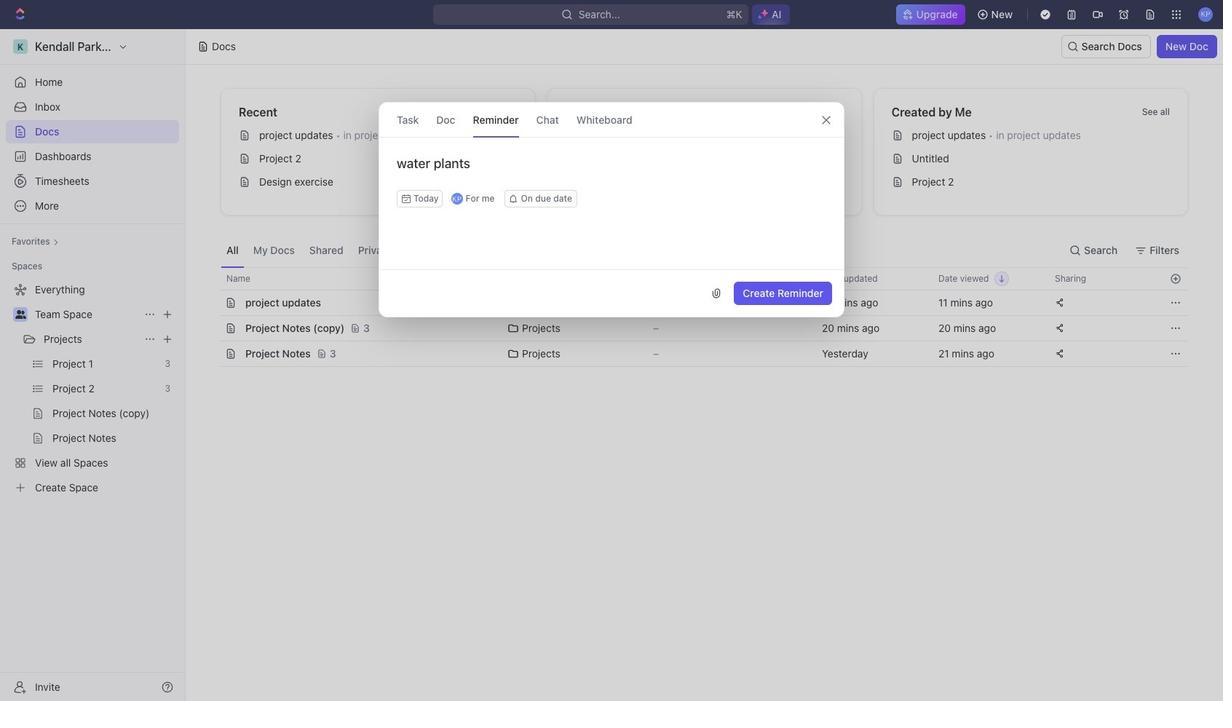 Task type: vqa. For each thing, say whether or not it's contained in the screenshot.
the left Task 1
no



Task type: describe. For each thing, give the bounding box(es) containing it.
1 row from the top
[[205, 267, 1188, 291]]

no favorited docs image
[[675, 121, 734, 180]]

cell for 1st row from the bottom
[[205, 342, 221, 366]]

3 row from the top
[[205, 315, 1188, 342]]

tree inside sidebar navigation
[[6, 278, 179, 500]]



Task type: locate. For each thing, give the bounding box(es) containing it.
0 vertical spatial cell
[[205, 291, 221, 315]]

sidebar navigation
[[0, 29, 186, 701]]

2 row from the top
[[205, 290, 1188, 316]]

tree
[[6, 278, 179, 500]]

column header
[[205, 267, 221, 291]]

1 vertical spatial cell
[[205, 316, 221, 341]]

1 cell from the top
[[205, 291, 221, 315]]

3 cell from the top
[[205, 342, 221, 366]]

cell
[[205, 291, 221, 315], [205, 316, 221, 341], [205, 342, 221, 366]]

cell for 2nd row from the bottom
[[205, 316, 221, 341]]

2 vertical spatial cell
[[205, 342, 221, 366]]

Reminder na﻿me or type '/' for commands text field
[[379, 155, 844, 190]]

user group image
[[15, 310, 26, 319]]

2 cell from the top
[[205, 316, 221, 341]]

cell for 2nd row
[[205, 291, 221, 315]]

row
[[205, 267, 1188, 291], [205, 290, 1188, 316], [205, 315, 1188, 342], [205, 341, 1188, 367]]

dialog
[[379, 102, 845, 318]]

table
[[205, 267, 1188, 367]]

4 row from the top
[[205, 341, 1188, 367]]

tab list
[[221, 233, 582, 267]]



